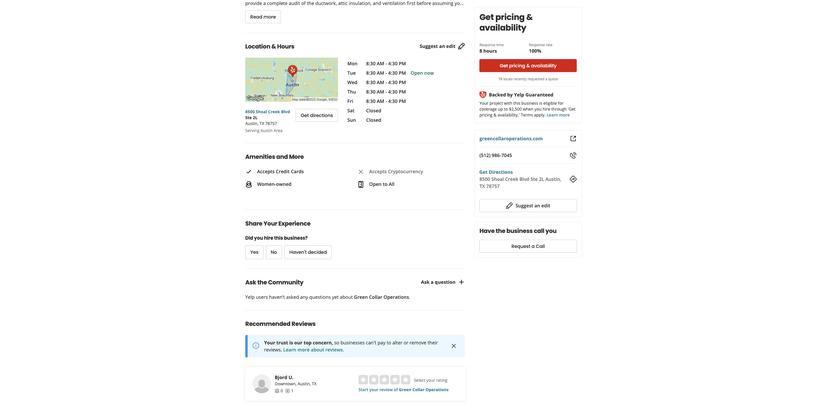 Task type: vqa. For each thing, say whether or not it's contained in the screenshot.
Furniture Stores link
no



Task type: describe. For each thing, give the bounding box(es) containing it.
the for ask the community
[[257, 278, 267, 287]]

am for mon
[[377, 60, 384, 67]]

for
[[558, 100, 564, 106]]

austin, inside 8500 shoal creek blvd ste 2l austin, tx 78757 serving austin area
[[245, 121, 259, 126]]

blvd inside 8500 shoal creek blvd ste 2l austin, tx 78757 serving austin area
[[281, 109, 290, 114]]

bjord u. link
[[275, 374, 294, 381]]

24 pencil v2 image inside location & hours element
[[458, 43, 465, 50]]

16 friends v2 image
[[275, 389, 280, 393]]

availability inside button
[[531, 62, 557, 69]]

more
[[289, 153, 304, 161]]

coverage
[[480, 106, 497, 112]]

select your rating
[[414, 378, 448, 383]]

green inside recommended reviews element
[[399, 387, 412, 393]]

am for fri
[[377, 98, 384, 104]]

request a call button
[[480, 240, 577, 253]]

yet
[[332, 294, 339, 300]]

& inside button
[[527, 62, 530, 69]]

closed for sat
[[366, 107, 382, 114]]

amenities and more
[[245, 153, 304, 161]]

8:30 for tue
[[366, 70, 376, 76]]

more for learn more about reviews.
[[298, 347, 310, 353]]

24 pencil v2 image inside suggest an edit button
[[506, 202, 513, 209]]

yo
[[455, 0, 460, 6]]

24 women owned v2 image
[[245, 181, 253, 188]]

ask the community
[[245, 278, 304, 287]]

your for your project with this business is eligible for coverage up to $2,500 when you hire through 'get pricing & availability.' terms apply.
[[480, 100, 489, 106]]

when
[[523, 106, 534, 112]]

top
[[304, 340, 312, 346]]

accepts for accepts cryptocurrency
[[369, 168, 387, 175]]

thu
[[348, 89, 356, 95]]

with
[[504, 100, 512, 106]]

hours
[[277, 42, 295, 51]]

986-
[[492, 152, 501, 159]]

fri
[[348, 98, 353, 104]]

trust
[[277, 340, 288, 346]]

ask the community element
[[236, 269, 475, 301]]

so
[[334, 340, 340, 346]]

experience
[[279, 219, 311, 228]]

0 vertical spatial get pricing & availability
[[480, 11, 533, 34]]

did
[[245, 235, 253, 242]]

suggest an edit inside suggest an edit link
[[420, 43, 456, 50]]

0 vertical spatial and
[[373, 0, 381, 6]]

availability.'
[[498, 112, 520, 118]]

suggest an edit link
[[420, 43, 465, 50]]

1 vertical spatial and
[[276, 153, 288, 161]]

pay
[[378, 340, 386, 346]]

women-
[[257, 181, 276, 187]]

1
[[291, 388, 294, 394]]

24 phone v2 image
[[570, 152, 577, 159]]

& inside your project with this business is eligible for coverage up to $2,500 when you hire through 'get pricing & availability.' terms apply.
[[494, 112, 497, 118]]

24 directions v2 image
[[570, 176, 577, 183]]

edit inside location & hours element
[[447, 43, 456, 50]]

review
[[380, 387, 393, 393]]

ask a question
[[421, 279, 456, 285]]

u.
[[289, 374, 294, 381]]

learn for learn more about reviews.
[[283, 347, 296, 353]]

more for read more
[[264, 13, 276, 20]]

hours
[[484, 48, 497, 54]]

1 vertical spatial your
[[264, 219, 277, 228]]

bjord u. downtown, austin, tx
[[275, 374, 317, 387]]

4:30 for fri
[[388, 98, 398, 104]]

group inside share your experience element
[[245, 245, 424, 259]]

hire inside your project with this business is eligible for coverage up to $2,500 when you hire through 'get pricing & availability.' terms apply.
[[543, 106, 550, 112]]

100%
[[529, 48, 541, 54]]

open for open now
[[411, 70, 423, 76]]

8:30 am - 4:30 pm for tue
[[366, 70, 406, 76]]

this for hire
[[274, 235, 283, 242]]

collar inside ask the community element
[[369, 294, 383, 300]]

sat
[[348, 107, 355, 114]]

(512) 986-7045
[[480, 152, 512, 159]]

24 add v2 image
[[458, 279, 465, 286]]

through
[[552, 106, 567, 112]]

1 vertical spatial business
[[507, 227, 533, 235]]

8:30 for thu
[[366, 89, 376, 95]]

rate
[[546, 42, 553, 47]]

users
[[256, 294, 268, 300]]

alter
[[393, 340, 403, 346]]

24 open to all v2 image
[[358, 181, 365, 188]]

amenities and more element
[[236, 143, 470, 200]]

operations inside ask the community element
[[384, 294, 409, 300]]

collar inside recommended reviews element
[[413, 387, 425, 393]]

haven't
[[290, 249, 307, 256]]

accepts credit cards
[[257, 168, 304, 175]]

provide a complete audit of the ductwork, attic insulation, and ventilation first before assuming yo …
[[245, 0, 464, 6]]

an inside button
[[535, 202, 540, 209]]

bjord
[[275, 374, 288, 381]]

terms
[[521, 112, 533, 118]]

your trust is our top concern,
[[264, 340, 333, 346]]

learn for learn more
[[547, 112, 558, 118]]

by
[[507, 92, 513, 98]]

0 vertical spatial yelp
[[514, 92, 524, 98]]

0 horizontal spatial you
[[254, 235, 263, 242]]

of inside recommended reviews element
[[394, 387, 398, 393]]

edit inside button
[[542, 202, 550, 209]]

your for start
[[370, 387, 379, 393]]

credit
[[276, 168, 290, 175]]

ask for ask the community
[[245, 278, 256, 287]]

close image
[[451, 343, 458, 350]]

suggest inside location & hours element
[[420, 43, 438, 50]]

78 locals recently requested a quote
[[499, 77, 558, 82]]

pm for fri
[[399, 98, 406, 104]]

24 external link v2 image
[[570, 135, 577, 142]]

get directions link
[[480, 169, 513, 175]]

directions
[[489, 169, 513, 175]]

learn more link
[[547, 112, 570, 118]]

- for wed
[[386, 79, 387, 86]]

our
[[294, 340, 303, 346]]

backed
[[489, 92, 506, 98]]

0 horizontal spatial of
[[301, 0, 306, 6]]

business?
[[284, 235, 308, 242]]

operations inside recommended reviews element
[[426, 387, 449, 393]]

businesses
[[341, 340, 365, 346]]

tx inside bjord u. downtown, austin, tx
[[312, 381, 317, 387]]

get inside get directions 8500 shoal creek blvd ste 2l austin, tx 78757
[[480, 169, 488, 175]]

your for select
[[427, 378, 435, 383]]

am for tue
[[377, 70, 384, 76]]

haven't decided button
[[285, 245, 332, 259]]

am for wed
[[377, 79, 384, 86]]

green inside ask the community element
[[354, 294, 368, 300]]

pricing inside your project with this business is eligible for coverage up to $2,500 when you hire through 'get pricing & availability.' terms apply.
[[480, 112, 493, 118]]

project
[[490, 100, 503, 106]]

2 horizontal spatial you
[[546, 227, 557, 235]]

learn more about reviews.
[[283, 347, 344, 353]]

open for open to all
[[369, 181, 382, 187]]

…
[[460, 0, 464, 6]]

pricing inside get pricing & availability
[[496, 11, 525, 23]]

shoal inside get directions 8500 shoal creek blvd ste 2l austin, tx 78757
[[492, 176, 504, 182]]

tue
[[348, 70, 356, 76]]

(512)
[[480, 152, 491, 159]]

8:30 am - 4:30 pm for mon
[[366, 60, 406, 67]]

more for learn more
[[559, 112, 570, 118]]

call
[[534, 227, 545, 235]]

ask a question link
[[421, 279, 465, 286]]

your for your trust is our top concern,
[[264, 340, 275, 346]]

2 reviews. from the left
[[326, 347, 344, 353]]

location & hours element
[[236, 33, 475, 134]]

16 review v2 image
[[285, 389, 290, 393]]

rating element
[[359, 375, 411, 385]]

get inside get pricing & availability
[[480, 11, 494, 23]]

yelp users haven't asked any questions yet about green collar operations .
[[245, 294, 410, 300]]

request
[[512, 243, 531, 250]]

0
[[281, 388, 283, 394]]

a left quote at top right
[[546, 77, 548, 82]]

get directions 8500 shoal creek blvd ste 2l austin, tx 78757
[[480, 169, 561, 190]]

ste inside get directions 8500 shoal creek blvd ste 2l austin, tx 78757
[[531, 176, 538, 182]]

downtown,
[[275, 381, 297, 387]]

question
[[435, 279, 456, 285]]

suggest an edit inside suggest an edit button
[[516, 202, 550, 209]]

community
[[268, 278, 304, 287]]

$2,500
[[509, 106, 522, 112]]

location & hours
[[245, 42, 295, 51]]

any
[[300, 294, 308, 300]]

remove
[[410, 340, 427, 346]]

call
[[536, 243, 545, 250]]

mon
[[348, 60, 358, 67]]

a for call
[[532, 243, 535, 250]]

greencollaroperations.com
[[480, 135, 543, 142]]

start
[[359, 387, 369, 393]]

8500 shoal creek blvd link
[[245, 109, 290, 114]]

creek inside 8500 shoal creek blvd ste 2l austin, tx 78757 serving austin area
[[268, 109, 280, 114]]

decided
[[308, 249, 327, 256]]

accepts for accepts credit cards
[[257, 168, 275, 175]]

read more
[[250, 13, 276, 20]]

info alert
[[245, 335, 465, 358]]

this for with
[[514, 100, 521, 106]]

questions
[[309, 294, 331, 300]]



Task type: locate. For each thing, give the bounding box(es) containing it.
tx inside 8500 shoal creek blvd ste 2l austin, tx 78757 serving austin area
[[260, 121, 264, 126]]

1 horizontal spatial suggest an edit
[[516, 202, 550, 209]]

so businesses can't pay to alter or remove their reviews.
[[264, 340, 438, 353]]

1 horizontal spatial suggest
[[516, 202, 533, 209]]

0 horizontal spatial is
[[289, 340, 293, 346]]

about right yet at left
[[340, 294, 353, 300]]

8:30 for wed
[[366, 79, 376, 86]]

8500 shoal creek blvd ste 2l austin, tx 78757 serving austin area
[[245, 109, 290, 133]]

ask up users
[[245, 278, 256, 287]]

get inside location & hours element
[[301, 112, 309, 119]]

a inside button
[[532, 243, 535, 250]]

1 vertical spatial of
[[394, 387, 398, 393]]

1 horizontal spatial more
[[298, 347, 310, 353]]

1 vertical spatial austin,
[[546, 176, 561, 182]]

1 horizontal spatial your
[[427, 378, 435, 383]]

1 vertical spatial this
[[274, 235, 283, 242]]

1 horizontal spatial this
[[514, 100, 521, 106]]

you right did
[[254, 235, 263, 242]]

women-owned
[[257, 181, 292, 187]]

1 horizontal spatial shoal
[[492, 176, 504, 182]]

request a call
[[512, 243, 545, 250]]

reviews element
[[285, 388, 294, 394]]

1 vertical spatial green
[[399, 387, 412, 393]]

0 vertical spatial creek
[[268, 109, 280, 114]]

now
[[425, 70, 434, 76]]

rating
[[436, 378, 448, 383]]

about inside ask the community element
[[340, 294, 353, 300]]

0 horizontal spatial creek
[[268, 109, 280, 114]]

4:30 for tue
[[388, 70, 398, 76]]

3 - from the top
[[386, 79, 387, 86]]

learn inside info alert
[[283, 347, 296, 353]]

0 vertical spatial shoal
[[256, 109, 267, 114]]

1 am from the top
[[377, 60, 384, 67]]

open to all
[[369, 181, 395, 187]]

get pricing & availability
[[480, 11, 533, 34], [500, 62, 557, 69]]

1 horizontal spatial about
[[340, 294, 353, 300]]

or
[[404, 340, 409, 346]]

yelp inside ask the community element
[[245, 294, 255, 300]]

get pricing & availability up time
[[480, 11, 533, 34]]

0 vertical spatial hire
[[543, 106, 550, 112]]

0 vertical spatial 78757
[[265, 121, 277, 126]]

response up 100%
[[529, 42, 545, 47]]

0 horizontal spatial 24 pencil v2 image
[[458, 43, 465, 50]]

1 vertical spatial more
[[559, 112, 570, 118]]

0 horizontal spatial about
[[311, 347, 324, 353]]

1 vertical spatial creek
[[505, 176, 518, 182]]

pm
[[399, 60, 406, 67], [399, 70, 406, 76], [399, 79, 406, 86], [399, 89, 406, 95], [399, 98, 406, 104]]

- for thu
[[386, 89, 387, 95]]

24 checkmark v2 image
[[245, 168, 253, 176]]

0 vertical spatial about
[[340, 294, 353, 300]]

availability inside get pricing & availability
[[480, 22, 526, 34]]

0 vertical spatial is
[[540, 100, 543, 106]]

open left now
[[411, 70, 423, 76]]

0 horizontal spatial 8500
[[245, 109, 255, 114]]

1 vertical spatial closed
[[366, 117, 382, 123]]

suggest an edit up now
[[420, 43, 456, 50]]

recommended reviews element
[[236, 310, 465, 410]]

1 horizontal spatial collar
[[413, 387, 425, 393]]

reviews. inside so businesses can't pay to alter or remove their reviews.
[[264, 347, 282, 353]]

shoal up austin
[[256, 109, 267, 114]]

availability up time
[[480, 22, 526, 34]]

78757 inside 8500 shoal creek blvd ste 2l austin, tx 78757 serving austin area
[[265, 121, 277, 126]]

pricing down coverage
[[480, 112, 493, 118]]

0 vertical spatial suggest an edit
[[420, 43, 456, 50]]

2 horizontal spatial more
[[559, 112, 570, 118]]

can't
[[366, 340, 377, 346]]

blvd up area
[[281, 109, 290, 114]]

0 vertical spatial to
[[504, 106, 508, 112]]

2 accepts from the left
[[369, 168, 387, 175]]

your left rating
[[427, 378, 435, 383]]

0 vertical spatial ste
[[245, 115, 252, 120]]

backed by yelp guaranteed
[[489, 92, 554, 98]]

8500 down get directions link
[[480, 176, 490, 182]]

4:30 for thu
[[388, 89, 398, 95]]

photo of bjord u. image
[[253, 375, 271, 393]]

3 8:30 from the top
[[366, 79, 376, 86]]

2 vertical spatial pricing
[[480, 112, 493, 118]]

collar
[[369, 294, 383, 300], [413, 387, 425, 393]]

- for fri
[[386, 98, 387, 104]]

map image
[[245, 58, 338, 102]]

1 closed from the top
[[366, 107, 382, 114]]

get pricing & availability inside button
[[500, 62, 557, 69]]

0 vertical spatial an
[[439, 43, 445, 50]]

24 close v2 image
[[358, 168, 365, 176]]

your inside info alert
[[264, 340, 275, 346]]

0 vertical spatial suggest
[[420, 43, 438, 50]]

is left our
[[289, 340, 293, 346]]

0 vertical spatial closed
[[366, 107, 382, 114]]

1 vertical spatial your
[[370, 387, 379, 393]]

a left question
[[431, 279, 434, 285]]

0 vertical spatial 2l
[[253, 115, 258, 120]]

suggest an edit up call
[[516, 202, 550, 209]]

pricing inside button
[[509, 62, 525, 69]]

audit
[[289, 0, 300, 6]]

1 horizontal spatial yelp
[[514, 92, 524, 98]]

2l
[[253, 115, 258, 120], [539, 176, 544, 182]]

yes
[[250, 249, 259, 256]]

suggest
[[420, 43, 438, 50], [516, 202, 533, 209]]

0 horizontal spatial reviews.
[[264, 347, 282, 353]]

1 vertical spatial blvd
[[520, 176, 530, 182]]

yelp left users
[[245, 294, 255, 300]]

read more button
[[245, 10, 281, 23]]

24 pencil v2 image left 8
[[458, 43, 465, 50]]

accepts up women-
[[257, 168, 275, 175]]

1 8:30 from the top
[[366, 60, 376, 67]]

0 vertical spatial the
[[307, 0, 314, 6]]

- for tue
[[386, 70, 387, 76]]

0 vertical spatial pricing
[[496, 11, 525, 23]]

availability up requested
[[531, 62, 557, 69]]

green right "review"
[[399, 387, 412, 393]]

haven't decided
[[290, 249, 327, 256]]

your right start
[[370, 387, 379, 393]]

8:30 am - 4:30 pm
[[366, 60, 406, 67], [366, 70, 406, 76], [366, 79, 406, 86], [366, 89, 406, 95], [366, 98, 406, 104]]

open
[[411, 70, 423, 76], [369, 181, 382, 187]]

None radio
[[359, 375, 368, 385], [380, 375, 389, 385], [391, 375, 400, 385], [359, 375, 368, 385], [380, 375, 389, 385], [391, 375, 400, 385]]

ste up suggest an edit button
[[531, 176, 538, 182]]

0 vertical spatial of
[[301, 0, 306, 6]]

reviews. down trust at the bottom of page
[[264, 347, 282, 353]]

learn more
[[547, 112, 570, 118]]

ste inside 8500 shoal creek blvd ste 2l austin, tx 78757 serving austin area
[[245, 115, 252, 120]]

friends element
[[275, 388, 283, 394]]

a left call
[[532, 243, 535, 250]]

0 horizontal spatial blvd
[[281, 109, 290, 114]]

pricing up recently
[[509, 62, 525, 69]]

this inside share your experience element
[[274, 235, 283, 242]]

business up when
[[522, 100, 538, 106]]

your
[[427, 378, 435, 383], [370, 387, 379, 393]]

0 vertical spatial your
[[480, 100, 489, 106]]

is down guaranteed
[[540, 100, 543, 106]]

first
[[407, 0, 416, 6]]

1 vertical spatial get pricing & availability
[[500, 62, 557, 69]]

pm for mon
[[399, 60, 406, 67]]

8:30 right wed
[[366, 79, 376, 86]]

attic
[[338, 0, 348, 6]]

you right call
[[546, 227, 557, 235]]

suggest inside button
[[516, 202, 533, 209]]

shoal inside 8500 shoal creek blvd ste 2l austin, tx 78757 serving austin area
[[256, 109, 267, 114]]

0 vertical spatial more
[[264, 13, 276, 20]]

is inside info alert
[[289, 340, 293, 346]]

closed right the sat
[[366, 107, 382, 114]]

2 - from the top
[[386, 70, 387, 76]]

2 8:30 from the top
[[366, 70, 376, 76]]

1 vertical spatial 8500
[[480, 176, 490, 182]]

a for complete
[[263, 0, 266, 6]]

5 4:30 from the top
[[388, 98, 398, 104]]

accepts up open to all
[[369, 168, 387, 175]]

get directions
[[301, 112, 333, 119]]

8:30 right fri on the left of the page
[[366, 98, 376, 104]]

1 horizontal spatial 24 pencil v2 image
[[506, 202, 513, 209]]

start your review of green collar operations
[[359, 387, 449, 393]]

yelp right by
[[514, 92, 524, 98]]

and left more
[[276, 153, 288, 161]]

serving
[[245, 128, 260, 133]]

5 8:30 am - 4:30 pm from the top
[[366, 98, 406, 104]]

.
[[409, 294, 410, 300]]

sun
[[348, 117, 356, 123]]

3 am from the top
[[377, 79, 384, 86]]

1 vertical spatial to
[[383, 181, 388, 187]]

2 closed from the top
[[366, 117, 382, 123]]

a right provide
[[263, 0, 266, 6]]

ask for ask a question
[[421, 279, 430, 285]]

1 horizontal spatial tx
[[312, 381, 317, 387]]

1 4:30 from the top
[[388, 60, 398, 67]]

1 vertical spatial operations
[[426, 387, 449, 393]]

their
[[428, 340, 438, 346]]

8:30 right mon on the left top of page
[[366, 60, 376, 67]]

a
[[263, 0, 266, 6], [546, 77, 548, 82], [532, 243, 535, 250], [431, 279, 434, 285]]

pm for tue
[[399, 70, 406, 76]]

3 pm from the top
[[399, 79, 406, 86]]

read
[[250, 13, 263, 20]]

to inside so businesses can't pay to alter or remove their reviews.
[[387, 340, 391, 346]]

ductwork,
[[316, 0, 337, 6]]

greencollaroperations.com link
[[480, 135, 543, 142]]

None radio
[[369, 375, 379, 385], [401, 375, 411, 385], [369, 375, 379, 385], [401, 375, 411, 385]]

-
[[386, 60, 387, 67], [386, 70, 387, 76], [386, 79, 387, 86], [386, 89, 387, 95], [386, 98, 387, 104]]

0 vertical spatial availability
[[480, 22, 526, 34]]

& inside get pricing & availability
[[527, 11, 533, 23]]

0 horizontal spatial ste
[[245, 115, 252, 120]]

hire
[[543, 106, 550, 112], [264, 235, 273, 242]]

share your experience element
[[236, 210, 465, 259]]

8500 inside get directions 8500 shoal creek blvd ste 2l austin, tx 78757
[[480, 176, 490, 182]]

2 vertical spatial to
[[387, 340, 391, 346]]

0 vertical spatial this
[[514, 100, 521, 106]]

8:30 right thu on the left of page
[[366, 89, 376, 95]]

4 4:30 from the top
[[388, 89, 398, 95]]

response inside response time 8 hours
[[480, 42, 496, 47]]

5 am from the top
[[377, 98, 384, 104]]

0 vertical spatial collar
[[369, 294, 383, 300]]

an
[[439, 43, 445, 50], [535, 202, 540, 209]]

suggest up now
[[420, 43, 438, 50]]

0 horizontal spatial collar
[[369, 294, 383, 300]]

to inside 'amenities and more' element
[[383, 181, 388, 187]]

1 vertical spatial 78757
[[486, 183, 500, 190]]

have the business call you
[[480, 227, 557, 235]]

78757 inside get directions 8500 shoal creek blvd ste 2l austin, tx 78757
[[486, 183, 500, 190]]

5 - from the top
[[386, 98, 387, 104]]

0 horizontal spatial more
[[264, 13, 276, 20]]

0 vertical spatial blvd
[[281, 109, 290, 114]]

business
[[522, 100, 538, 106], [507, 227, 533, 235]]

closed for sun
[[366, 117, 382, 123]]

more down top
[[298, 347, 310, 353]]

1 horizontal spatial 2l
[[539, 176, 544, 182]]

24 pencil v2 image up have the business call you
[[506, 202, 513, 209]]

1 vertical spatial yelp
[[245, 294, 255, 300]]

hire down eligible
[[543, 106, 550, 112]]

0 vertical spatial tx
[[260, 121, 264, 126]]

0 horizontal spatial response
[[480, 42, 496, 47]]

the left ductwork,
[[307, 0, 314, 6]]

business inside your project with this business is eligible for coverage up to $2,500 when you hire through 'get pricing & availability.' terms apply.
[[522, 100, 538, 106]]

0 horizontal spatial suggest
[[420, 43, 438, 50]]

learn down trust at the bottom of page
[[283, 347, 296, 353]]

response for 8
[[480, 42, 496, 47]]

8:30 am - 4:30 pm for fri
[[366, 98, 406, 104]]

blvd inside get directions 8500 shoal creek blvd ste 2l austin, tx 78757
[[520, 176, 530, 182]]

1 horizontal spatial 8500
[[480, 176, 490, 182]]

you up apply.
[[535, 106, 542, 112]]

location
[[245, 42, 270, 51]]

8:30 right tue
[[366, 70, 376, 76]]

0 vertical spatial your
[[427, 378, 435, 383]]

about inside info alert
[[311, 347, 324, 353]]

2 vertical spatial your
[[264, 340, 275, 346]]

more inside info alert
[[298, 347, 310, 353]]

your inside your project with this business is eligible for coverage up to $2,500 when you hire through 'get pricing & availability.' terms apply.
[[480, 100, 489, 106]]

quote
[[548, 77, 558, 82]]

provide
[[245, 0, 262, 6]]

of right "review"
[[394, 387, 398, 393]]

0 horizontal spatial edit
[[447, 43, 456, 50]]

4 pm from the top
[[399, 89, 406, 95]]

to right up
[[504, 106, 508, 112]]

- for mon
[[386, 60, 387, 67]]

pricing up time
[[496, 11, 525, 23]]

1 vertical spatial an
[[535, 202, 540, 209]]

2 vertical spatial tx
[[312, 381, 317, 387]]

5 pm from the top
[[399, 98, 406, 104]]

about down 'concern,'
[[311, 347, 324, 353]]

green right yet at left
[[354, 294, 368, 300]]

ste up serving
[[245, 115, 252, 120]]

yes button
[[245, 245, 264, 259]]

blvd
[[281, 109, 290, 114], [520, 176, 530, 182]]

8500 inside 8500 shoal creek blvd ste 2l austin, tx 78757 serving austin area
[[245, 109, 255, 114]]

8:30 am - 4:30 pm for wed
[[366, 79, 406, 86]]

your left trust at the bottom of page
[[264, 340, 275, 346]]

get inside button
[[500, 62, 508, 69]]

5 8:30 from the top
[[366, 98, 376, 104]]

more right read at top
[[264, 13, 276, 20]]

response for 100%
[[529, 42, 545, 47]]

2 vertical spatial austin,
[[298, 381, 311, 387]]

suggest an edit
[[420, 43, 456, 50], [516, 202, 550, 209]]

1 horizontal spatial creek
[[505, 176, 518, 182]]

1 pm from the top
[[399, 60, 406, 67]]

austin,
[[245, 121, 259, 126], [546, 176, 561, 182], [298, 381, 311, 387]]

to inside your project with this business is eligible for coverage up to $2,500 when you hire through 'get pricing & availability.' terms apply.
[[504, 106, 508, 112]]

the right have
[[496, 227, 506, 235]]

the up users
[[257, 278, 267, 287]]

of right audit
[[301, 0, 306, 6]]

directions
[[310, 112, 333, 119]]

a for question
[[431, 279, 434, 285]]

1 horizontal spatial an
[[535, 202, 540, 209]]

creek down the directions
[[505, 176, 518, 182]]

to left all
[[383, 181, 388, 187]]

ask left question
[[421, 279, 430, 285]]

open inside 'amenities and more' element
[[369, 181, 382, 187]]

hire inside share your experience element
[[264, 235, 273, 242]]

recommended reviews
[[245, 320, 316, 328]]

2 horizontal spatial the
[[496, 227, 506, 235]]

3 8:30 am - 4:30 pm from the top
[[366, 79, 406, 86]]

get pricing & availability up 78 locals recently requested a quote
[[500, 62, 557, 69]]

blvd up suggest an edit button
[[520, 176, 530, 182]]

1 vertical spatial 2l
[[539, 176, 544, 182]]

to right pay
[[387, 340, 391, 346]]

4 8:30 from the top
[[366, 89, 376, 95]]

1 horizontal spatial 78757
[[486, 183, 500, 190]]

1 vertical spatial open
[[369, 181, 382, 187]]

78757 up austin
[[265, 121, 277, 126]]

1 vertical spatial the
[[496, 227, 506, 235]]

8:30 for fri
[[366, 98, 376, 104]]

response inside 'response rate 100%'
[[529, 42, 545, 47]]

2l inside 8500 shoal creek blvd ste 2l austin, tx 78757 serving austin area
[[253, 115, 258, 120]]

and right the insulation,
[[373, 0, 381, 6]]

2 pm from the top
[[399, 70, 406, 76]]

4 8:30 am - 4:30 pm from the top
[[366, 89, 406, 95]]

78757
[[265, 121, 277, 126], [486, 183, 500, 190]]

the inside ask the community element
[[257, 278, 267, 287]]

0 horizontal spatial open
[[369, 181, 382, 187]]

8
[[480, 48, 482, 54]]

1 horizontal spatial blvd
[[520, 176, 530, 182]]

ventilation
[[383, 0, 406, 6]]

3 4:30 from the top
[[388, 79, 398, 86]]

this down share your experience
[[274, 235, 283, 242]]

7045
[[501, 152, 512, 159]]

this up the $2,500
[[514, 100, 521, 106]]

open right 24 open to all v2 icon
[[369, 181, 382, 187]]

1 - from the top
[[386, 60, 387, 67]]

open inside location & hours element
[[411, 70, 423, 76]]

learn down 'through'
[[547, 112, 558, 118]]

1 8:30 am - 4:30 pm from the top
[[366, 60, 406, 67]]

8:30 am - 4:30 pm for thu
[[366, 89, 406, 95]]

suggest an edit button
[[480, 199, 577, 212]]

1 horizontal spatial austin,
[[298, 381, 311, 387]]

4:30 for wed
[[388, 79, 398, 86]]

1 horizontal spatial learn
[[547, 112, 558, 118]]

1 vertical spatial collar
[[413, 387, 425, 393]]

0 vertical spatial operations
[[384, 294, 409, 300]]

1 reviews. from the left
[[264, 347, 282, 353]]

eligible
[[544, 100, 557, 106]]

more inside button
[[264, 13, 276, 20]]

4 am from the top
[[377, 89, 384, 95]]

response time 8 hours
[[480, 42, 504, 54]]

is inside your project with this business is eligible for coverage up to $2,500 when you hire through 'get pricing & availability.' terms apply.
[[540, 100, 543, 106]]

4 - from the top
[[386, 89, 387, 95]]

time
[[497, 42, 504, 47]]

austin, inside bjord u. downtown, austin, tx
[[298, 381, 311, 387]]

pm for wed
[[399, 79, 406, 86]]

2 am from the top
[[377, 70, 384, 76]]

more down 'through'
[[559, 112, 570, 118]]

am for thu
[[377, 89, 384, 95]]

locals
[[504, 77, 513, 82]]

0 vertical spatial learn
[[547, 112, 558, 118]]

2 4:30 from the top
[[388, 70, 398, 76]]

78757 down get directions link
[[486, 183, 500, 190]]

recommended
[[245, 320, 291, 328]]

response up the hours
[[480, 42, 496, 47]]

24 pencil v2 image
[[458, 43, 465, 50], [506, 202, 513, 209]]

1 response from the left
[[480, 42, 496, 47]]

(no rating) image
[[359, 375, 411, 385]]

the for have the business call you
[[496, 227, 506, 235]]

24 info v2 image
[[253, 342, 260, 349]]

response rate 100%
[[529, 42, 553, 54]]

an inside location & hours element
[[439, 43, 445, 50]]

before
[[417, 0, 431, 6]]

learn more about reviews. link
[[283, 347, 344, 353]]

8:30 for mon
[[366, 60, 376, 67]]

owned
[[276, 181, 292, 187]]

accepts
[[257, 168, 275, 175], [369, 168, 387, 175]]

group
[[245, 245, 424, 259]]

the
[[307, 0, 314, 6], [496, 227, 506, 235], [257, 278, 267, 287]]

tx inside get directions 8500 shoal creek blvd ste 2l austin, tx 78757
[[480, 183, 485, 190]]

concern,
[[313, 340, 333, 346]]

response
[[480, 42, 496, 47], [529, 42, 545, 47]]

your up coverage
[[480, 100, 489, 106]]

1 vertical spatial is
[[289, 340, 293, 346]]

you inside your project with this business is eligible for coverage up to $2,500 when you hire through 'get pricing & availability.' terms apply.
[[535, 106, 542, 112]]

shoal
[[256, 109, 267, 114], [492, 176, 504, 182]]

this inside your project with this business is eligible for coverage up to $2,500 when you hire through 'get pricing & availability.' terms apply.
[[514, 100, 521, 106]]

8500 up serving
[[245, 109, 255, 114]]

0 horizontal spatial yelp
[[245, 294, 255, 300]]

0 vertical spatial austin,
[[245, 121, 259, 126]]

2l inside get directions 8500 shoal creek blvd ste 2l austin, tx 78757
[[539, 176, 544, 182]]

1 horizontal spatial of
[[394, 387, 398, 393]]

0 vertical spatial green
[[354, 294, 368, 300]]

austin, inside get directions 8500 shoal creek blvd ste 2l austin, tx 78757
[[546, 176, 561, 182]]

creek inside get directions 8500 shoal creek blvd ste 2l austin, tx 78757
[[505, 176, 518, 182]]

2 8:30 am - 4:30 pm from the top
[[366, 70, 406, 76]]

suggest up have the business call you
[[516, 202, 533, 209]]

did you hire this business?
[[245, 235, 308, 242]]

hire up no
[[264, 235, 273, 242]]

group containing yes
[[245, 245, 424, 259]]

pm for thu
[[399, 89, 406, 95]]

closed right sun
[[366, 117, 382, 123]]

1 horizontal spatial open
[[411, 70, 423, 76]]

all
[[389, 181, 395, 187]]

1 vertical spatial shoal
[[492, 176, 504, 182]]

creek up area
[[268, 109, 280, 114]]

1 accepts from the left
[[257, 168, 275, 175]]

shoal down get directions link
[[492, 176, 504, 182]]

your up did you hire this business? at the left
[[264, 219, 277, 228]]

reviews. down so
[[326, 347, 344, 353]]

0 horizontal spatial this
[[274, 235, 283, 242]]

business up request
[[507, 227, 533, 235]]

1 horizontal spatial is
[[540, 100, 543, 106]]

4:30 for mon
[[388, 60, 398, 67]]

asked
[[286, 294, 299, 300]]

2 response from the left
[[529, 42, 545, 47]]



